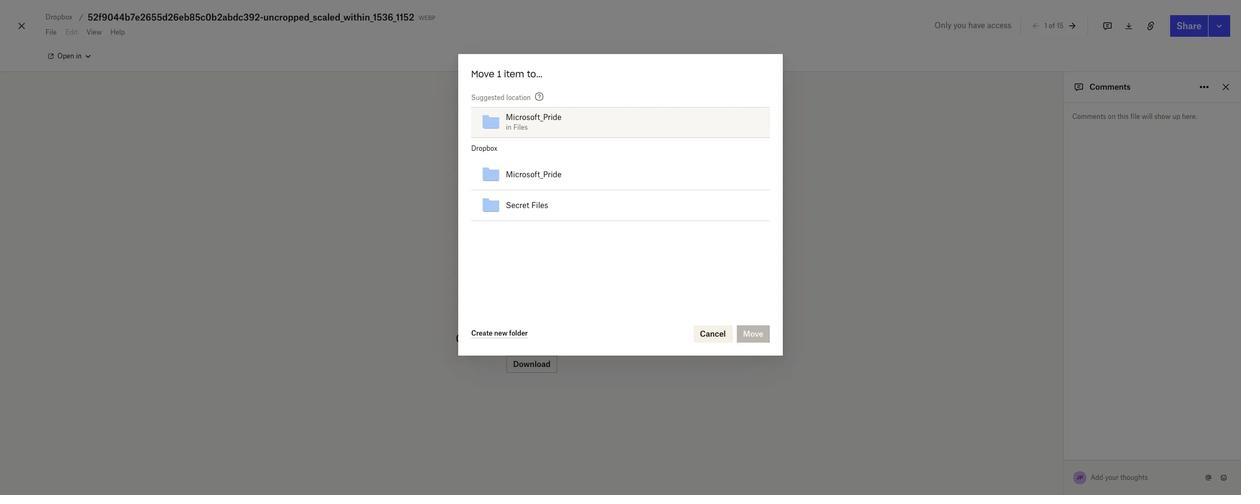Task type: locate. For each thing, give the bounding box(es) containing it.
to down the microsoft_pride_21_intersex.jpg
[[1063, 396, 1068, 403]]

uploaded inside "microsoft_pride_21_pansexual.jpg uploaded to"
[[1037, 428, 1061, 435]]

microsoft_pride up in files link
[[506, 113, 562, 122]]

you
[[954, 21, 967, 30]]

suggested location
[[471, 94, 531, 102]]

microsoft_pride_21_intersex.jpg uploaded to
[[1015, 384, 1115, 403]]

0 vertical spatial of
[[1049, 21, 1055, 30]]

1 of 15
[[1045, 21, 1064, 30]]

uploaded for microsoft_pride_21_pansexual.jpg
[[1037, 428, 1061, 435]]

0 horizontal spatial of
[[1049, 21, 1055, 30]]

close right sidebar image
[[1220, 81, 1233, 94]]

microsoft_pride_21_lesbian.jpg
[[1015, 448, 1114, 456]]

to inside microsoft_pride_21_neutrois.jpg uploaded to
[[1063, 332, 1068, 339]]

of left 15
[[1049, 21, 1055, 30]]

uploaded
[[1037, 268, 1061, 275], [1037, 300, 1061, 307], [1037, 332, 1061, 339], [1037, 364, 1061, 371], [1037, 396, 1061, 403], [1037, 428, 1061, 435]]

to inside "microsoft_pride_21_pansexual.jpg uploaded to"
[[1063, 428, 1068, 435]]

uploaded inside microsoft_pride_21_intersex.jpg uploaded to
[[1037, 396, 1061, 403]]

uploaded inside microsoft_pride_21_demisexual.jpg uploaded to
[[1037, 268, 1061, 275]]

2 uploaded from the top
[[1037, 300, 1061, 307]]

1 horizontal spatial file
[[1131, 113, 1141, 121]]

3 uploaded from the top
[[1037, 332, 1061, 339]]

minutes
[[1035, 476, 1060, 484]]

uploaded down microsoft_pride_21_bisexual.jpg
[[1037, 300, 1061, 307]]

to for microsoft_pride_21_neutrois.jpg
[[1063, 332, 1068, 339]]

0 horizontal spatial file
[[590, 331, 608, 346]]

row group inside move 1 item to… dialog
[[471, 159, 770, 221]]

1
[[1045, 21, 1048, 30], [498, 69, 501, 79]]

folder
[[509, 330, 528, 338]]

item
[[504, 69, 524, 79]]

comments for comments on this file will show up here.
[[1073, 113, 1107, 121]]

create new folder
[[471, 330, 528, 338]]

5 uploaded from the top
[[1037, 396, 1061, 403]]

microsoft_pride_21_neutrois.jpg uploaded to
[[1015, 320, 1117, 339]]

of right 14
[[1080, 467, 1087, 476]]

copy
[[1176, 453, 1192, 461]]

in files link
[[506, 123, 528, 132]]

uploaded down microsoft_pride_21_demisexual.jpg
[[1037, 268, 1061, 275]]

to for microsoft_pride_21_intersex.jpg
[[1063, 396, 1068, 403]]

move
[[471, 69, 495, 79]]

microsoft_pride
[[506, 113, 562, 122], [506, 170, 562, 179]]

2 to from the top
[[1063, 300, 1068, 307]]

in
[[506, 123, 512, 132]]

to down microsoft_pride_21_bisexual.jpg
[[1063, 300, 1068, 307]]

0 horizontal spatial this
[[563, 331, 586, 346]]

6 uploaded from the top
[[1037, 428, 1061, 435]]

microsoft_pride inside "row"
[[506, 170, 562, 179]]

to down microsoft_pride_21_pansexual.jpg
[[1063, 428, 1068, 435]]

preview
[[510, 331, 559, 346]]

uploading 14 of 64 items alert
[[989, 220, 1228, 496]]

secret files
[[506, 201, 548, 210]]

0 horizontal spatial files
[[514, 123, 528, 132]]

files right in
[[514, 123, 528, 132]]

uploading
[[1030, 467, 1068, 476]]

row group containing microsoft_pride
[[471, 159, 770, 221]]

uploaded inside microsoft_pride_21_bisexual.jpg uploaded to
[[1037, 300, 1061, 307]]

access
[[988, 21, 1012, 30]]

4 to from the top
[[1063, 364, 1068, 371]]

microsoft_pride_21_demisexual.jpg
[[1015, 256, 1126, 264]]

items
[[1101, 467, 1122, 476]]

uploaded inside microsoft_pride_21_neutrois.jpg uploaded to
[[1037, 332, 1061, 339]]

comments
[[1090, 82, 1131, 91], [1073, 113, 1107, 121]]

this right preview
[[563, 331, 586, 346]]

on
[[1109, 113, 1116, 121]]

cell
[[735, 159, 753, 190], [753, 159, 770, 190], [735, 190, 753, 221], [753, 190, 770, 221]]

create new folder button
[[471, 330, 528, 339]]

1 microsoft_pride from the top
[[506, 113, 562, 122]]

uploaded down microsoft_pride_21_neutrois.jpg
[[1037, 332, 1061, 339]]

1 to from the top
[[1063, 268, 1068, 275]]

1 vertical spatial file
[[590, 331, 608, 346]]

microsoft_pride_21_bisexual.jpg uploaded to
[[1015, 288, 1116, 307]]

to down microsoft_pride_21_neutrois.jpg
[[1063, 332, 1068, 339]]

uploaded inside microsoft_pride_21_pride_flag.jpg uploaded to
[[1037, 364, 1061, 371]]

6 to from the top
[[1063, 428, 1068, 435]]

1 vertical spatial 1
[[498, 69, 501, 79]]

1 horizontal spatial files
[[532, 201, 548, 210]]

share
[[1177, 21, 1202, 31]]

move 1 item to…
[[471, 69, 543, 79]]

files right secret on the top left
[[532, 201, 548, 210]]

1 uploaded from the top
[[1037, 268, 1061, 275]]

to down microsoft_pride_21_demisexual.jpg
[[1063, 268, 1068, 275]]

0 vertical spatial file
[[1131, 113, 1141, 121]]

of inside uploading 14 of 64 items 7 minutes left
[[1080, 467, 1087, 476]]

Add your thoughts text field
[[1092, 470, 1203, 487]]

to for microsoft_pride_21_pansexual.jpg
[[1063, 428, 1068, 435]]

to inside microsoft_pride_21_bisexual.jpg uploaded to
[[1063, 300, 1068, 307]]

to
[[1063, 268, 1068, 275], [1063, 300, 1068, 307], [1063, 332, 1068, 339], [1063, 364, 1068, 371], [1063, 396, 1068, 403], [1063, 428, 1068, 435]]

file
[[1131, 113, 1141, 121], [590, 331, 608, 346]]

uploaded for microsoft_pride_21_pride_flag.jpg
[[1037, 364, 1061, 371]]

to inside microsoft_pride_21_demisexual.jpg uploaded to
[[1063, 268, 1068, 275]]

secret
[[506, 201, 530, 210]]

to for microsoft_pride_21_bisexual.jpg
[[1063, 300, 1068, 307]]

table containing microsoft_pride
[[471, 159, 770, 221]]

/
[[79, 12, 83, 22]]

add
[[1091, 474, 1104, 482]]

this for preview
[[563, 331, 586, 346]]

0 vertical spatial 1
[[1045, 21, 1048, 30]]

secret files row
[[471, 190, 770, 221]]

2 microsoft_pride from the top
[[506, 170, 562, 179]]

0 vertical spatial this
[[1118, 113, 1129, 121]]

this
[[1118, 113, 1129, 121], [563, 331, 586, 346]]

0 vertical spatial microsoft_pride
[[506, 113, 562, 122]]

1 left 15
[[1045, 21, 1048, 30]]

microsoft_pride row
[[471, 159, 770, 190]]

row group
[[471, 159, 770, 221]]

to down microsoft_pride_21_pride_flag.jpg
[[1063, 364, 1068, 371]]

1 vertical spatial comments
[[1073, 113, 1107, 121]]

uploaded down microsoft_pride_21_pride_flag.jpg
[[1037, 364, 1061, 371]]

dropbox
[[471, 144, 498, 152]]

comments up on on the top
[[1090, 82, 1131, 91]]

based on previous activity and file type image
[[533, 90, 546, 103]]

of
[[1049, 21, 1055, 30], [1080, 467, 1087, 476]]

1 horizontal spatial of
[[1080, 467, 1087, 476]]

1 vertical spatial microsoft_pride
[[506, 170, 562, 179]]

0 vertical spatial files
[[514, 123, 528, 132]]

4 uploaded from the top
[[1037, 364, 1061, 371]]

0 horizontal spatial 1
[[498, 69, 501, 79]]

1 vertical spatial this
[[563, 331, 586, 346]]

microsoft_pride up secret files on the left of the page
[[506, 170, 562, 179]]

to inside microsoft_pride_21_intersex.jpg uploaded to
[[1063, 396, 1068, 403]]

5 to from the top
[[1063, 396, 1068, 403]]

uploaded down the microsoft_pride_21_intersex.jpg
[[1037, 396, 1061, 403]]

1 left item
[[498, 69, 501, 79]]

0 vertical spatial comments
[[1090, 82, 1131, 91]]

thoughts
[[1121, 474, 1148, 482]]

create
[[471, 330, 493, 338]]

will
[[1142, 113, 1153, 121]]

uploaded for microsoft_pride_21_demisexual.jpg
[[1037, 268, 1061, 275]]

files
[[514, 123, 528, 132], [532, 201, 548, 210]]

comments left on on the top
[[1073, 113, 1107, 121]]

1 horizontal spatial this
[[1118, 113, 1129, 121]]

1 vertical spatial of
[[1080, 467, 1087, 476]]

microsoft_pride for microsoft_pride in files
[[506, 113, 562, 122]]

1 horizontal spatial 1
[[1045, 21, 1048, 30]]

close image
[[15, 17, 28, 35]]

uploaded down microsoft_pride_21_pansexual.jpg
[[1037, 428, 1061, 435]]

microsoft_pride in files
[[506, 113, 562, 132]]

to inside microsoft_pride_21_pride_flag.jpg uploaded to
[[1063, 364, 1068, 371]]

3 to from the top
[[1063, 332, 1068, 339]]

only
[[935, 21, 952, 30]]

table
[[471, 159, 770, 221]]

up
[[1173, 113, 1181, 121]]

copy link
[[1176, 453, 1205, 461]]

1 vertical spatial files
[[532, 201, 548, 210]]

uploaded for microsoft_pride_21_bisexual.jpg
[[1037, 300, 1061, 307]]

this right on on the top
[[1118, 113, 1129, 121]]



Task type: vqa. For each thing, say whether or not it's contained in the screenshot.
table containing Microsoft_Pride
yes



Task type: describe. For each thing, give the bounding box(es) containing it.
link
[[1194, 453, 1205, 461]]

left
[[1062, 476, 1072, 484]]

/ 52f9044b7e2655d26eb85c0b2abdc392-uncropped_scaled_within_1536_1152 webp
[[79, 12, 436, 23]]

microsoft_pride_21_intersex.jpg
[[1015, 384, 1115, 392]]

to…
[[527, 69, 543, 79]]

file for on
[[1131, 113, 1141, 121]]

comments on this file will show up here.
[[1073, 113, 1198, 121]]

here.
[[1183, 113, 1198, 121]]

your
[[1106, 474, 1119, 482]]

new
[[494, 330, 508, 338]]

files inside row
[[532, 201, 548, 210]]

add your thoughts image
[[1092, 473, 1194, 484]]

1 inside dialog
[[498, 69, 501, 79]]

microsoft_pride_21_pride_flag.jpg uploaded to
[[1015, 352, 1122, 371]]

to for microsoft_pride_21_pride_flag.jpg
[[1063, 364, 1068, 371]]

add your thoughts
[[1091, 474, 1148, 482]]

this for on
[[1118, 113, 1129, 121]]

uploaded for microsoft_pride_21_neutrois.jpg
[[1037, 332, 1061, 339]]

7
[[1030, 476, 1034, 484]]

files inside microsoft_pride in files
[[514, 123, 528, 132]]

have
[[969, 21, 986, 30]]

couldn't preview this file
[[456, 331, 608, 346]]

microsoft_pride_21_pride_flag.jpg
[[1015, 352, 1122, 360]]

microsoft_pride_21_neutrois.jpg
[[1015, 320, 1117, 328]]

microsoft_pride for microsoft_pride
[[506, 170, 562, 179]]

microsoft_pride_21_bisexual.jpg
[[1015, 288, 1116, 296]]

suggested
[[471, 94, 505, 102]]

file for preview
[[590, 331, 608, 346]]

52f9044b7e2655d26eb85c0b2abdc392-
[[88, 12, 263, 23]]

microsoft_pride_21_demisexual.jpg uploaded to
[[1015, 256, 1126, 275]]

to for microsoft_pride_21_demisexual.jpg
[[1063, 268, 1068, 275]]

only you have access
[[935, 21, 1012, 30]]

14
[[1070, 467, 1078, 476]]

couldn't
[[456, 331, 506, 346]]

uncropped_scaled_within_1536_1152
[[263, 12, 414, 23]]

uploaded for microsoft_pride_21_intersex.jpg
[[1037, 396, 1061, 403]]

copy link button
[[1170, 451, 1211, 464]]

move 1 item to… dialog
[[458, 54, 783, 356]]

64
[[1089, 467, 1099, 476]]

uploading 14 of 64 items 7 minutes left
[[1030, 467, 1122, 484]]

share button
[[1171, 15, 1209, 37]]

15
[[1057, 21, 1064, 30]]

location
[[507, 94, 531, 102]]

table inside move 1 item to… dialog
[[471, 159, 770, 221]]

comments for comments
[[1090, 82, 1131, 91]]

microsoft_pride_21_pansexual.jpg uploaded to
[[1015, 416, 1121, 435]]

cancel button
[[694, 326, 733, 343]]

webp
[[419, 12, 436, 22]]

cancel
[[700, 330, 726, 339]]

microsoft_pride_21_pansexual.jpg
[[1015, 416, 1121, 424]]

show
[[1155, 113, 1171, 121]]



